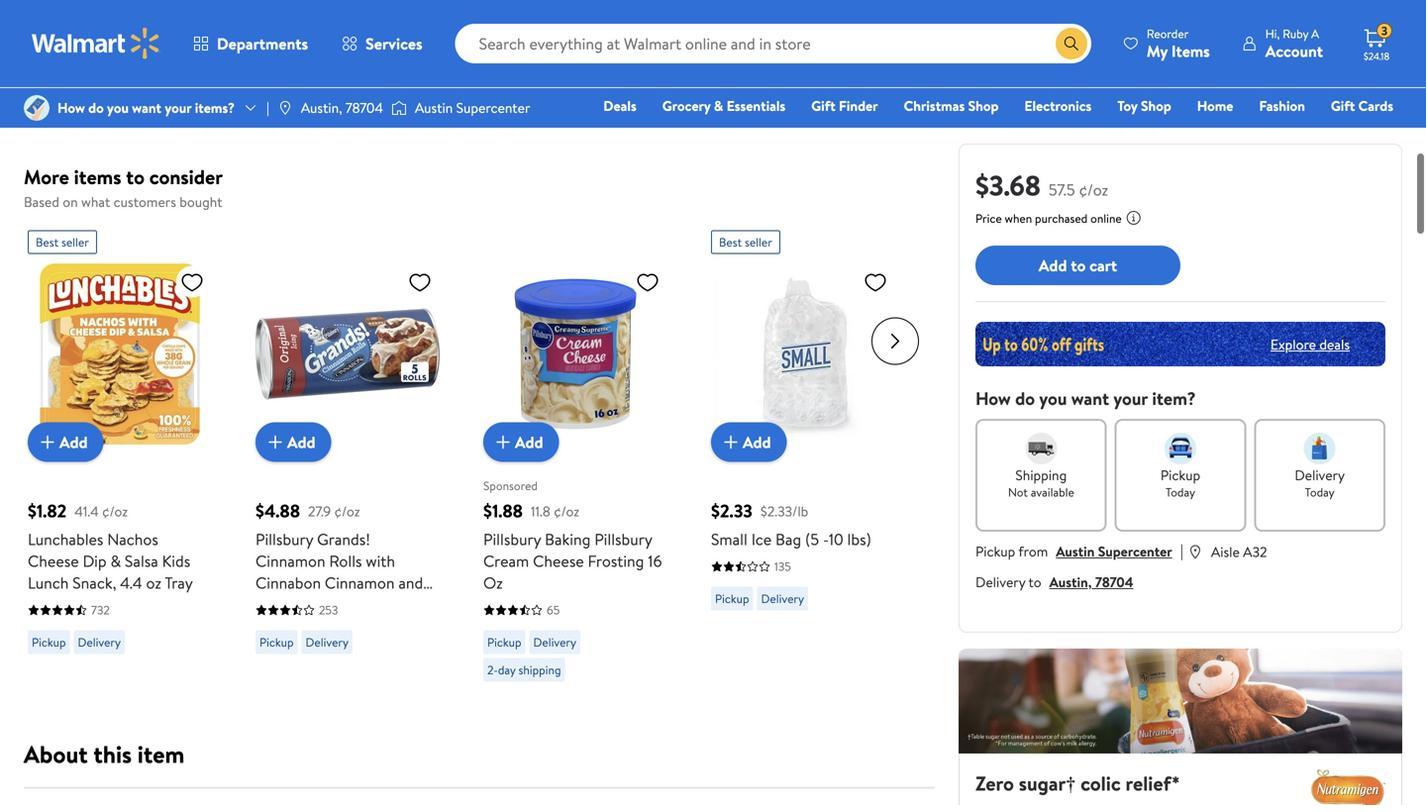 Task type: locate. For each thing, give the bounding box(es) containing it.
1 horizontal spatial supercenter
[[1098, 542, 1172, 561]]

0 horizontal spatial to
[[126, 163, 145, 191]]

purchased
[[1035, 210, 1088, 227]]

tray
[[165, 572, 193, 594]]

how
[[57, 98, 85, 117], [975, 386, 1011, 411]]

1 horizontal spatial best
[[719, 234, 742, 251]]

add to cart image up $4.88
[[263, 430, 287, 454]]

| left aisle
[[1180, 540, 1183, 562]]

gift for finder
[[811, 96, 836, 115]]

2-day shipping
[[487, 662, 561, 678]]

11.8
[[531, 501, 550, 521]]

0 vertical spatial do
[[88, 98, 104, 117]]

|
[[266, 98, 269, 117], [1180, 540, 1183, 562]]

1 horizontal spatial to
[[1028, 572, 1041, 592]]

0 vertical spatial to
[[126, 163, 145, 191]]

price
[[975, 210, 1002, 227]]

2 add to cart image from the left
[[719, 430, 743, 454]]

lunch
[[28, 572, 69, 594]]

1 vertical spatial supercenter
[[1098, 542, 1172, 561]]

$24.18
[[1364, 50, 1390, 63]]

walmart image
[[32, 28, 160, 59]]

1 horizontal spatial want
[[1071, 386, 1109, 411]]

0 horizontal spatial best
[[36, 234, 59, 251]]

explore
[[1270, 334, 1316, 354]]

oz
[[146, 572, 161, 594], [419, 594, 434, 615]]

austin supercenter
[[415, 98, 530, 117]]

intent image for shipping image
[[1025, 433, 1057, 464]]

small
[[711, 528, 748, 550]]

0 horizontal spatial  image
[[24, 95, 50, 121]]

cheese inside $1.82 41.4 ¢/oz lunchables nachos cheese dip & salsa kids lunch snack, 4.4 oz tray
[[28, 550, 79, 572]]

add up the "41.4"
[[59, 431, 88, 453]]

2 best seller from the left
[[719, 234, 772, 251]]

0 horizontal spatial supercenter
[[456, 98, 530, 117]]

1 add button from the left
[[28, 422, 104, 462]]

grocery & essentials
[[662, 96, 786, 115]]

product group
[[28, 0, 212, 73], [256, 0, 440, 73], [483, 0, 667, 73], [711, 0, 895, 73], [28, 222, 212, 690], [256, 222, 440, 690], [483, 222, 667, 690], [711, 222, 895, 690]]

lunchables
[[28, 528, 103, 550]]

pillsbury down $4.88
[[256, 528, 313, 550]]

0 horizontal spatial cheese
[[28, 550, 79, 572]]

snack,
[[73, 572, 116, 594]]

delivery to austin, 78704
[[975, 572, 1133, 592]]

17.5
[[392, 594, 415, 615]]

¢/oz inside $4.88 27.9 ¢/oz pillsbury grands! cinnamon rolls with cinnabon cinnamon and original icing, 5 ct., 17.5 oz
[[334, 501, 360, 521]]

3 add button from the left
[[483, 422, 559, 462]]

¢/oz right 27.9 at the bottom left of the page
[[334, 501, 360, 521]]

to inside button
[[1071, 254, 1086, 276]]

1 vertical spatial austin
[[1056, 542, 1095, 561]]

1 vertical spatial how
[[975, 386, 1011, 411]]

1 vertical spatial do
[[1015, 386, 1035, 411]]

1 add to cart image from the left
[[36, 430, 59, 454]]

4 add button from the left
[[711, 422, 787, 462]]

cinnamon
[[256, 550, 325, 572], [325, 572, 395, 594]]

0 vertical spatial you
[[107, 98, 129, 117]]

oz inside $1.82 41.4 ¢/oz lunchables nachos cheese dip & salsa kids lunch snack, 4.4 oz tray
[[146, 572, 161, 594]]

shop right christmas
[[968, 96, 999, 115]]

1 horizontal spatial austin,
[[1049, 572, 1092, 592]]

items
[[74, 163, 121, 191]]

add to favorites list, pillsbury grands! cinnamon rolls with cinnabon cinnamon and original icing, 5 ct., 17.5 oz image
[[408, 270, 432, 295]]

0 vertical spatial how
[[57, 98, 85, 117]]

 image right austin, 78704
[[391, 98, 407, 118]]

oz right 4.4
[[146, 572, 161, 594]]

add button for lunchables nachos cheese dip & salsa kids lunch snack, 4.4 oz tray image
[[28, 422, 104, 462]]

cheese left dip
[[28, 550, 79, 572]]

ct.,
[[367, 594, 388, 615]]

1 horizontal spatial &
[[714, 96, 723, 115]]

your for items?
[[165, 98, 191, 117]]

65
[[547, 602, 560, 618]]

0 vertical spatial austin,
[[301, 98, 342, 117]]

0 horizontal spatial today
[[1166, 484, 1195, 501]]

do
[[88, 98, 104, 117], [1015, 386, 1035, 411]]

1 horizontal spatial do
[[1015, 386, 1035, 411]]

toy shop
[[1117, 96, 1171, 115]]

oz right "17.5"
[[419, 594, 434, 615]]

1 pillsbury from the left
[[256, 528, 313, 550]]

0 horizontal spatial best seller
[[36, 234, 89, 251]]

add to cart image
[[36, 430, 59, 454], [719, 430, 743, 454]]

your for item?
[[1113, 386, 1148, 411]]

1 gift from the left
[[811, 96, 836, 115]]

gift left the cards on the right
[[1331, 96, 1355, 115]]

0 horizontal spatial do
[[88, 98, 104, 117]]

add button up $4.88
[[256, 422, 331, 462]]

1 horizontal spatial today
[[1305, 484, 1335, 501]]

to left cart
[[1071, 254, 1086, 276]]

cards
[[1358, 96, 1393, 115]]

0 vertical spatial your
[[165, 98, 191, 117]]

10
[[829, 528, 843, 550]]

do down the walmart image
[[88, 98, 104, 117]]

2 horizontal spatial to
[[1071, 254, 1086, 276]]

cheese inside sponsored $1.88 11.8 ¢/oz pillsbury baking pillsbury cream cheese frosting 16 oz
[[533, 550, 584, 572]]

0 horizontal spatial gift
[[811, 96, 836, 115]]

0 horizontal spatial pillsbury
[[256, 528, 313, 550]]

intent image for pickup image
[[1165, 433, 1196, 464]]

you down the walmart image
[[107, 98, 129, 117]]

legal information image
[[1126, 210, 1142, 226]]

¢/oz inside $1.82 41.4 ¢/oz lunchables nachos cheese dip & salsa kids lunch snack, 4.4 oz tray
[[102, 501, 128, 521]]

0 vertical spatial |
[[266, 98, 269, 117]]

delivery down intent image for delivery
[[1295, 465, 1345, 485]]

shop inside toy shop link
[[1141, 96, 1171, 115]]

kids
[[162, 550, 190, 572]]

lunchables nachos cheese dip & salsa kids lunch snack, 4.4 oz tray image
[[28, 262, 212, 446]]

2 vertical spatial to
[[1028, 572, 1041, 592]]

services
[[366, 33, 423, 54]]

austin down services
[[415, 98, 453, 117]]

delivery down from
[[975, 572, 1025, 592]]

0 vertical spatial 78704
[[345, 98, 383, 117]]

you for how do you want your items?
[[107, 98, 129, 117]]

search icon image
[[1063, 36, 1079, 51]]

today inside delivery today
[[1305, 484, 1335, 501]]

135
[[774, 558, 791, 575]]

rolls
[[329, 550, 362, 572]]

& right the grocery
[[714, 96, 723, 115]]

shop inside christmas shop link
[[968, 96, 999, 115]]

austin up 'austin, 78704' button
[[1056, 542, 1095, 561]]

78704 down austin supercenter 'button'
[[1095, 572, 1133, 592]]

0 horizontal spatial seller
[[61, 234, 89, 251]]

1 vertical spatial to
[[1071, 254, 1086, 276]]

1 horizontal spatial pillsbury
[[483, 528, 541, 550]]

how down the walmart image
[[57, 98, 85, 117]]

seller for $1.82
[[61, 234, 89, 251]]

(5
[[805, 528, 819, 550]]

2 seller from the left
[[745, 234, 772, 251]]

how up not
[[975, 386, 1011, 411]]

toy
[[1117, 96, 1138, 115]]

2 best from the left
[[719, 234, 742, 251]]

add to cart image up $2.33
[[719, 430, 743, 454]]

1 horizontal spatial seller
[[745, 234, 772, 251]]

1 vertical spatial your
[[1113, 386, 1148, 411]]

1 vertical spatial you
[[1039, 386, 1067, 411]]

1 cheese from the left
[[28, 550, 79, 572]]

1 horizontal spatial add to cart image
[[491, 430, 515, 454]]

want for items?
[[132, 98, 161, 117]]

0 vertical spatial &
[[714, 96, 723, 115]]

1 horizontal spatial add to cart image
[[719, 430, 743, 454]]

best seller for $2.33
[[719, 234, 772, 251]]

to down from
[[1028, 572, 1041, 592]]

2 cheese from the left
[[533, 550, 584, 572]]

more items to consider based on what customers bought
[[24, 163, 223, 211]]

seller
[[61, 234, 89, 251], [745, 234, 772, 251]]

1 today from the left
[[1166, 484, 1195, 501]]

today down intent image for pickup
[[1166, 484, 1195, 501]]

1 horizontal spatial shop
[[1141, 96, 1171, 115]]

41.4
[[75, 501, 99, 521]]

add up the sponsored
[[515, 431, 543, 453]]

1 vertical spatial &
[[110, 550, 121, 572]]

your
[[165, 98, 191, 117], [1113, 386, 1148, 411]]

1 horizontal spatial how
[[975, 386, 1011, 411]]

add to cart image up $1.82
[[36, 430, 59, 454]]

1 horizontal spatial 78704
[[1095, 572, 1133, 592]]

pillsbury right baking
[[594, 528, 652, 550]]

your left item?
[[1113, 386, 1148, 411]]

add to favorites list, pillsbury baking pillsbury cream cheese frosting 16 oz image
[[636, 270, 660, 295]]

1 add to cart image from the left
[[263, 430, 287, 454]]

gift left finder
[[811, 96, 836, 115]]

best
[[36, 234, 59, 251], [719, 234, 742, 251]]

add button up $1.82
[[28, 422, 104, 462]]

today down intent image for delivery
[[1305, 484, 1335, 501]]

add for lunchables nachos cheese dip & salsa kids lunch snack, 4.4 oz tray image
[[59, 431, 88, 453]]

¢/oz inside the $3.68 57.5 ¢/oz
[[1079, 179, 1108, 201]]

$4.88 27.9 ¢/oz pillsbury grands! cinnamon rolls with cinnabon cinnamon and original icing, 5 ct., 17.5 oz
[[256, 499, 434, 615]]

today inside pickup today
[[1166, 484, 1195, 501]]

1 horizontal spatial best seller
[[719, 234, 772, 251]]

shop right the 'toy'
[[1141, 96, 1171, 115]]

add up $2.33
[[743, 431, 771, 453]]

¢/oz right the "41.4"
[[102, 501, 128, 521]]

add button
[[28, 422, 104, 462], [256, 422, 331, 462], [483, 422, 559, 462], [711, 422, 787, 462]]

1 horizontal spatial gift
[[1331, 96, 1355, 115]]

add to favorites list, small ice bag (5 -10 lbs) image
[[864, 270, 887, 295]]

add to cart button
[[975, 246, 1180, 285]]

0 horizontal spatial austin,
[[301, 98, 342, 117]]

2 shop from the left
[[1141, 96, 1171, 115]]

0 horizontal spatial add to cart image
[[263, 430, 287, 454]]

pillsbury
[[256, 528, 313, 550], [483, 528, 541, 550], [594, 528, 652, 550]]

 image up more
[[24, 95, 50, 121]]

you for how do you want your item?
[[1039, 386, 1067, 411]]

today for pickup
[[1166, 484, 1195, 501]]

austin, down departments
[[301, 98, 342, 117]]

¢/oz for $3.68
[[1079, 179, 1108, 201]]

austin, down pickup from austin supercenter | at the right
[[1049, 572, 1092, 592]]

today
[[1166, 484, 1195, 501], [1305, 484, 1335, 501]]

0 horizontal spatial austin
[[415, 98, 453, 117]]

you
[[107, 98, 129, 117], [1039, 386, 1067, 411]]

austin, 78704 button
[[1049, 572, 1133, 592]]

2 add to cart image from the left
[[491, 430, 515, 454]]

0 horizontal spatial shop
[[968, 96, 999, 115]]

what
[[81, 192, 110, 211]]

shipping
[[518, 662, 561, 678]]

to up customers
[[126, 163, 145, 191]]

& right dip
[[110, 550, 121, 572]]

$1.82 41.4 ¢/oz lunchables nachos cheese dip & salsa kids lunch snack, 4.4 oz tray
[[28, 499, 193, 594]]

add button up $2.33
[[711, 422, 787, 462]]

0 vertical spatial want
[[132, 98, 161, 117]]

1 best seller from the left
[[36, 234, 89, 251]]

add to cart image up the sponsored
[[491, 430, 515, 454]]

shipping not available
[[1008, 465, 1074, 501]]

add to favorites list, lunchables nachos cheese dip & salsa kids lunch snack, 4.4 oz tray image
[[180, 270, 204, 295]]

2 gift from the left
[[1331, 96, 1355, 115]]

& inside $1.82 41.4 ¢/oz lunchables nachos cheese dip & salsa kids lunch snack, 4.4 oz tray
[[110, 550, 121, 572]]

1 seller from the left
[[61, 234, 89, 251]]

1 shop from the left
[[968, 96, 999, 115]]

0 horizontal spatial oz
[[146, 572, 161, 594]]

reorder my items
[[1147, 25, 1210, 62]]

 image for how do you want your items?
[[24, 95, 50, 121]]

1 vertical spatial want
[[1071, 386, 1109, 411]]

sponsored $1.88 11.8 ¢/oz pillsbury baking pillsbury cream cheese frosting 16 oz
[[483, 477, 662, 594]]

78704 down services dropdown button
[[345, 98, 383, 117]]

gift inside gift cards registry
[[1331, 96, 1355, 115]]

0 horizontal spatial &
[[110, 550, 121, 572]]

1 horizontal spatial cheese
[[533, 550, 584, 572]]

1 vertical spatial austin,
[[1049, 572, 1092, 592]]

one debit link
[[1233, 123, 1317, 144]]

deals link
[[595, 95, 645, 116]]

1 vertical spatial |
[[1180, 540, 1183, 562]]

¢/oz up online
[[1079, 179, 1108, 201]]

your left 'items?'
[[165, 98, 191, 117]]

gift inside gift finder link
[[811, 96, 836, 115]]

0 vertical spatial austin
[[415, 98, 453, 117]]

next slide for more items to consider list image
[[871, 317, 919, 365]]

gift finder
[[811, 96, 878, 115]]

how for how do you want your item?
[[975, 386, 1011, 411]]

2 add button from the left
[[256, 422, 331, 462]]

0 vertical spatial supercenter
[[456, 98, 530, 117]]

want left item?
[[1071, 386, 1109, 411]]

pickup
[[32, 45, 66, 61], [259, 45, 294, 61], [487, 45, 521, 61], [715, 45, 749, 61], [1161, 465, 1200, 485], [975, 542, 1015, 561], [715, 590, 749, 607], [32, 634, 66, 651], [259, 634, 294, 651], [487, 634, 521, 651]]

delivery down 253
[[306, 634, 349, 651]]

best for $2.33
[[719, 234, 742, 251]]

consider
[[149, 163, 223, 191]]

do for how do you want your item?
[[1015, 386, 1035, 411]]

$2.33/lb
[[760, 501, 808, 521]]

delivery up austin, 78704
[[306, 45, 349, 61]]

departments
[[217, 33, 308, 54]]

2 today from the left
[[1305, 484, 1335, 501]]

0 horizontal spatial how
[[57, 98, 85, 117]]

0 horizontal spatial you
[[107, 98, 129, 117]]

¢/oz right 11.8
[[554, 501, 579, 521]]

sponsored
[[483, 477, 538, 494]]

27.9
[[308, 501, 331, 521]]

¢/oz for $1.82
[[102, 501, 128, 521]]

add to cart image for 65
[[491, 430, 515, 454]]

0 horizontal spatial want
[[132, 98, 161, 117]]

Search search field
[[455, 24, 1091, 63]]

0 horizontal spatial add to cart image
[[36, 430, 59, 454]]

want left 'items?'
[[132, 98, 161, 117]]

cheese
[[28, 550, 79, 572], [533, 550, 584, 572]]

add button up the sponsored
[[483, 422, 559, 462]]

1 horizontal spatial you
[[1039, 386, 1067, 411]]

product group containing 155
[[711, 0, 895, 73]]

| right 'items?'
[[266, 98, 269, 117]]

 image
[[24, 95, 50, 121], [391, 98, 407, 118]]

 image
[[277, 100, 293, 116]]

Walmart Site-Wide search field
[[455, 24, 1091, 63]]

0 horizontal spatial your
[[165, 98, 191, 117]]

0 horizontal spatial |
[[266, 98, 269, 117]]

1 horizontal spatial  image
[[391, 98, 407, 118]]

1 horizontal spatial oz
[[419, 594, 434, 615]]

want
[[132, 98, 161, 117], [1071, 386, 1109, 411]]

austin
[[415, 98, 453, 117], [1056, 542, 1095, 561]]

add up 27.9 at the bottom left of the page
[[287, 431, 315, 453]]

walmart+ link
[[1325, 123, 1402, 144]]

add for pillsbury grands! cinnamon rolls with cinnabon cinnamon and original icing, 5 ct., 17.5 oz image
[[287, 431, 315, 453]]

one debit
[[1242, 124, 1309, 143]]

oz
[[483, 572, 503, 594]]

2 horizontal spatial pillsbury
[[594, 528, 652, 550]]

add button for small ice bag (5 -10 lbs) 'image'
[[711, 422, 787, 462]]

3
[[1381, 22, 1388, 39]]

do up intent image for shipping
[[1015, 386, 1035, 411]]

you up intent image for shipping
[[1039, 386, 1067, 411]]

¢/oz inside sponsored $1.88 11.8 ¢/oz pillsbury baking pillsbury cream cheese frosting 16 oz
[[554, 501, 579, 521]]

add down price when purchased online
[[1039, 254, 1067, 276]]

1 horizontal spatial your
[[1113, 386, 1148, 411]]

home link
[[1188, 95, 1242, 116]]

1 horizontal spatial austin
[[1056, 542, 1095, 561]]

pillsbury down $1.88
[[483, 528, 541, 550]]

add for small ice bag (5 -10 lbs) 'image'
[[743, 431, 771, 453]]

up to sixty percent off deals. shop now. image
[[975, 322, 1385, 366]]

add for the pillsbury baking pillsbury cream cheese frosting 16 oz image
[[515, 431, 543, 453]]

cheese up 65 at the bottom left
[[533, 550, 584, 572]]

add to cart image
[[263, 430, 287, 454], [491, 430, 515, 454]]

1 best from the left
[[36, 234, 59, 251]]

best seller
[[36, 234, 89, 251], [719, 234, 772, 251]]

 image for austin supercenter
[[391, 98, 407, 118]]



Task type: describe. For each thing, give the bounding box(es) containing it.
0 horizontal spatial 78704
[[345, 98, 383, 117]]

how do you want your items?
[[57, 98, 235, 117]]

debit
[[1275, 124, 1309, 143]]

add inside add to cart button
[[1039, 254, 1067, 276]]

2 pillsbury from the left
[[483, 528, 541, 550]]

and
[[398, 572, 423, 594]]

lbs)
[[847, 528, 871, 550]]

cart
[[1089, 254, 1117, 276]]

aisle
[[1211, 542, 1240, 562]]

pickup today
[[1161, 465, 1200, 501]]

a
[[1311, 25, 1319, 42]]

when
[[1005, 210, 1032, 227]]

hi,
[[1265, 25, 1280, 42]]

$4.88
[[256, 499, 300, 523]]

one
[[1242, 124, 1271, 143]]

ice
[[751, 528, 772, 550]]

not
[[1008, 484, 1028, 501]]

delivery down 732
[[78, 634, 121, 651]]

price when purchased online
[[975, 210, 1122, 227]]

add to cart image for $2.33
[[719, 430, 743, 454]]

product group containing $1.82
[[28, 222, 212, 690]]

ruby
[[1283, 25, 1308, 42]]

item?
[[1152, 386, 1196, 411]]

product group containing $1.88
[[483, 222, 667, 690]]

fashion
[[1259, 96, 1305, 115]]

toy shop link
[[1108, 95, 1180, 116]]

product group containing $2.33
[[711, 222, 895, 690]]

gift cards registry
[[1165, 96, 1393, 143]]

christmas shop
[[904, 96, 999, 115]]

available
[[1031, 484, 1074, 501]]

about this item
[[24, 738, 185, 771]]

electronics
[[1024, 96, 1092, 115]]

essentials
[[727, 96, 786, 115]]

pillsbury inside $4.88 27.9 ¢/oz pillsbury grands! cinnamon rolls with cinnabon cinnamon and original icing, 5 ct., 17.5 oz
[[256, 528, 313, 550]]

pillsbury grands! cinnamon rolls with cinnabon cinnamon and original icing, 5 ct., 17.5 oz image
[[256, 262, 440, 446]]

do for how do you want your items?
[[88, 98, 104, 117]]

my
[[1147, 40, 1168, 62]]

dip
[[83, 550, 107, 572]]

best seller for $1.82
[[36, 234, 89, 251]]

seller for $2.33
[[745, 234, 772, 251]]

original
[[256, 594, 310, 615]]

-
[[823, 528, 829, 550]]

on
[[63, 192, 78, 211]]

add button for the pillsbury baking pillsbury cream cheese frosting 16 oz image
[[483, 422, 559, 462]]

add to cart image for delivery
[[263, 430, 287, 454]]

product group containing $4.88
[[256, 222, 440, 690]]

grocery & essentials link
[[653, 95, 794, 116]]

intent image for delivery image
[[1304, 433, 1336, 464]]

cream
[[483, 550, 529, 572]]

austin inside pickup from austin supercenter |
[[1056, 542, 1095, 561]]

grands!
[[317, 528, 370, 550]]

4.4
[[120, 572, 142, 594]]

$1.82
[[28, 499, 67, 523]]

fashion link
[[1250, 95, 1314, 116]]

grocery
[[662, 96, 711, 115]]

customers
[[114, 192, 176, 211]]

add to cart
[[1039, 254, 1117, 276]]

57.5
[[1049, 179, 1075, 201]]

to for add
[[1071, 254, 1086, 276]]

delivery down 135
[[761, 590, 804, 607]]

departments button
[[176, 20, 325, 67]]

bag
[[775, 528, 801, 550]]

oz inside $4.88 27.9 ¢/oz pillsbury grands! cinnamon rolls with cinnabon cinnamon and original icing, 5 ct., 17.5 oz
[[419, 594, 434, 615]]

pillsbury baking pillsbury cream cheese frosting 16 oz image
[[483, 262, 667, 446]]

delivery down 155
[[761, 45, 804, 61]]

shop for christmas shop
[[968, 96, 999, 115]]

supercenter inside pickup from austin supercenter |
[[1098, 542, 1172, 561]]

today for delivery
[[1305, 484, 1335, 501]]

items?
[[195, 98, 235, 117]]

pickup inside pickup from austin supercenter |
[[975, 542, 1015, 561]]

to inside the more items to consider based on what customers bought
[[126, 163, 145, 191]]

add to cart image for $1.82
[[36, 430, 59, 454]]

cinnabon
[[256, 572, 321, 594]]

online
[[1090, 210, 1122, 227]]

155
[[774, 12, 791, 29]]

austin, 78704
[[301, 98, 383, 117]]

account
[[1265, 40, 1323, 62]]

austin supercenter button
[[1056, 542, 1172, 561]]

2-
[[487, 662, 498, 678]]

electronics link
[[1015, 95, 1101, 116]]

reorder
[[1147, 25, 1189, 42]]

icing,
[[314, 594, 351, 615]]

1 horizontal spatial |
[[1180, 540, 1183, 562]]

frosting
[[588, 550, 644, 572]]

baking
[[545, 528, 591, 550]]

¢/oz for $4.88
[[334, 501, 360, 521]]

deals
[[1319, 334, 1350, 354]]

small ice bag (5 -10 lbs) image
[[711, 262, 895, 446]]

explore deals link
[[1263, 327, 1358, 362]]

finder
[[839, 96, 878, 115]]

$3.68 57.5 ¢/oz
[[975, 166, 1108, 205]]

christmas shop link
[[895, 95, 1008, 116]]

to for delivery
[[1028, 572, 1041, 592]]

want for item?
[[1071, 386, 1109, 411]]

item
[[137, 738, 185, 771]]

shipping
[[1015, 465, 1067, 485]]

best for $1.82
[[36, 234, 59, 251]]

3 pillsbury from the left
[[594, 528, 652, 550]]

$2.33 $2.33/lb small ice bag (5 -10 lbs)
[[711, 499, 871, 550]]

delivery up shipping
[[533, 634, 576, 651]]

a32
[[1243, 542, 1267, 562]]

1659
[[547, 12, 570, 29]]

gift finder link
[[802, 95, 887, 116]]

shop for toy shop
[[1141, 96, 1171, 115]]

delivery up how do you want your items?
[[78, 45, 121, 61]]

$2.33
[[711, 499, 753, 523]]

delivery today
[[1295, 465, 1345, 501]]

1 vertical spatial 78704
[[1095, 572, 1133, 592]]

add button for pillsbury grands! cinnamon rolls with cinnabon cinnamon and original icing, 5 ct., 17.5 oz image
[[256, 422, 331, 462]]

product group containing 1659
[[483, 0, 667, 73]]

nachos
[[107, 528, 158, 550]]

how for how do you want your items?
[[57, 98, 85, 117]]

gift for cards
[[1331, 96, 1355, 115]]

based
[[24, 192, 59, 211]]

delivery down 1659
[[533, 45, 576, 61]]

registry link
[[1156, 123, 1225, 144]]

this
[[93, 738, 132, 771]]

more
[[24, 163, 69, 191]]

walmart+
[[1334, 124, 1393, 143]]



Task type: vqa. For each thing, say whether or not it's contained in the screenshot.
to to the middle
yes



